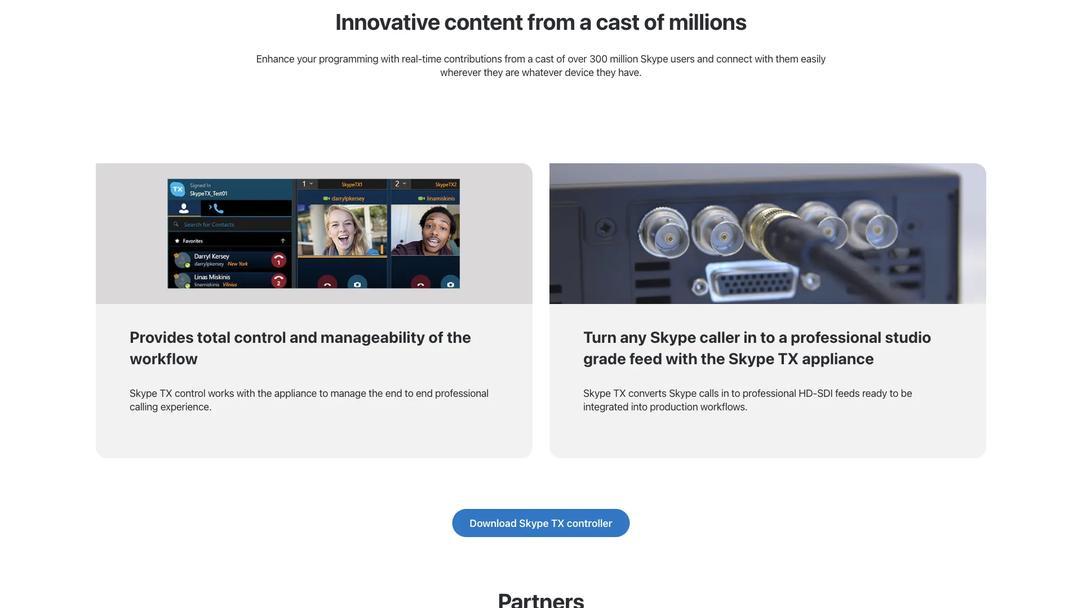 Task type: vqa. For each thing, say whether or not it's contained in the screenshot.
'Of' related to Provides total control and manageability of the workflow
no



Task type: describe. For each thing, give the bounding box(es) containing it.
2 they from the left
[[597, 66, 616, 78]]

control for and
[[234, 328, 286, 347]]

innovative
[[336, 8, 440, 35]]

controller
[[567, 518, 613, 530]]

tx inside skype tx converts skype calls in to professional hd-sdi feeds ready to be integrated into production workflows.
[[614, 387, 626, 399]]

hd-
[[799, 387, 818, 399]]

be
[[901, 387, 913, 399]]

workflow
[[130, 350, 198, 368]]

professional inside skype tx control works with the appliance to manage the end to end professional calling experience.
[[435, 387, 489, 399]]

any
[[620, 328, 647, 347]]

of for millions
[[644, 8, 665, 35]]

into
[[631, 401, 648, 413]]

to inside turn any skype caller in to a professional studio grade feed with the skype tx appliance
[[761, 328, 776, 347]]

provides total control and manageability of the workflow
[[130, 328, 471, 368]]

integrated
[[584, 401, 629, 413]]

and inside provides total control and manageability of the workflow
[[290, 328, 317, 347]]

contributions
[[444, 52, 502, 65]]

tx inside skype tx control works with the appliance to manage the end to end professional calling experience.
[[160, 387, 172, 399]]

skype up feed at bottom
[[650, 328, 697, 347]]

of for the
[[429, 328, 444, 347]]

cast inside enhance your programming with real-time contributions from a cast of over 300 million skype users and connect with them easily wherever they are whatever device they have.
[[536, 52, 554, 65]]

have.
[[618, 66, 642, 78]]

are
[[506, 66, 520, 78]]

calls
[[699, 387, 719, 399]]

them
[[776, 52, 799, 65]]

skype tx control works with the appliance to manage the end to end professional calling experience.
[[130, 387, 489, 413]]

appliance inside skype tx control works with the appliance to manage the end to end professional calling experience.
[[274, 387, 317, 399]]

manageability
[[321, 328, 425, 347]]

studio
[[885, 328, 932, 347]]

turn any skype caller in to a professional studio grade feed with the skype tx appliance
[[584, 328, 932, 368]]

calling
[[130, 401, 158, 413]]

with left the them
[[755, 52, 774, 65]]

ready
[[863, 387, 888, 399]]

time
[[422, 52, 442, 65]]

300
[[590, 52, 608, 65]]

easily
[[801, 52, 826, 65]]

1 they from the left
[[484, 66, 503, 78]]

converts
[[629, 387, 667, 399]]

turn
[[584, 328, 617, 347]]

professional for integrated
[[743, 387, 797, 399]]

a inside enhance your programming with real-time contributions from a cast of over 300 million skype users and connect with them easily wherever they are whatever device they have.
[[528, 52, 533, 65]]

millions
[[669, 8, 747, 35]]

feeds
[[836, 387, 860, 399]]

works
[[208, 387, 234, 399]]

from inside enhance your programming with real-time contributions from a cast of over 300 million skype users and connect with them easily wherever they are whatever device they have.
[[505, 52, 525, 65]]

workflows.
[[701, 401, 748, 413]]

skype down caller
[[729, 350, 775, 368]]

skype up integrated
[[584, 387, 611, 399]]

the inside turn any skype caller in to a professional studio grade feed with the skype tx appliance
[[701, 350, 725, 368]]

million
[[610, 52, 638, 65]]

total
[[197, 328, 231, 347]]

experience.
[[160, 401, 212, 413]]

sdi
[[818, 387, 833, 399]]



Task type: locate. For each thing, give the bounding box(es) containing it.
cast up whatever
[[536, 52, 554, 65]]

1 horizontal spatial and
[[697, 52, 714, 65]]

your
[[297, 52, 317, 65]]

0 vertical spatial control
[[234, 328, 286, 347]]

control inside provides total control and manageability of the workflow
[[234, 328, 286, 347]]

appliance up feeds
[[802, 350, 874, 368]]

from up enhance your programming with real-time contributions from a cast of over 300 million skype users and connect with them easily wherever they are whatever device they have. at the top
[[528, 8, 575, 35]]

to
[[761, 328, 776, 347], [319, 387, 328, 399], [405, 387, 414, 399], [732, 387, 741, 399], [890, 387, 899, 399]]

with right feed at bottom
[[666, 350, 698, 368]]

content
[[445, 8, 523, 35]]

1 horizontal spatial in
[[744, 328, 757, 347]]

they down 300
[[597, 66, 616, 78]]

with inside skype tx control works with the appliance to manage the end to end professional calling experience.
[[237, 387, 255, 399]]

1 horizontal spatial they
[[597, 66, 616, 78]]

0 horizontal spatial a
[[528, 52, 533, 65]]

enhance your programming with real-time contributions from a cast of over 300 million skype users and connect with them easily wherever they are whatever device they have.
[[256, 52, 826, 78]]

download skype tx controller
[[470, 518, 613, 530]]

control
[[234, 328, 286, 347], [175, 387, 206, 399]]

1 vertical spatial in
[[722, 387, 729, 399]]

end
[[386, 387, 402, 399], [416, 387, 433, 399]]

0 horizontal spatial control
[[175, 387, 206, 399]]

1 horizontal spatial appliance
[[802, 350, 874, 368]]

connect
[[717, 52, 753, 65]]

skype up production
[[669, 387, 697, 399]]

skype up have.
[[641, 52, 668, 65]]

0 horizontal spatial they
[[484, 66, 503, 78]]

with right works
[[237, 387, 255, 399]]

professional for tx
[[791, 328, 882, 347]]

control inside skype tx control works with the appliance to manage the end to end professional calling experience.
[[175, 387, 206, 399]]

they left are
[[484, 66, 503, 78]]

they
[[484, 66, 503, 78], [597, 66, 616, 78]]

of inside provides total control and manageability of the workflow
[[429, 328, 444, 347]]

control up experience.
[[175, 387, 206, 399]]

a
[[580, 8, 592, 35], [528, 52, 533, 65], [779, 328, 788, 347]]

appliance inside turn any skype caller in to a professional studio grade feed with the skype tx appliance
[[802, 350, 874, 368]]

and inside enhance your programming with real-time contributions from a cast of over 300 million skype users and connect with them easily wherever they are whatever device they have.
[[697, 52, 714, 65]]

skype
[[641, 52, 668, 65], [650, 328, 697, 347], [729, 350, 775, 368], [130, 387, 157, 399], [584, 387, 611, 399], [669, 387, 697, 399], [519, 518, 549, 530]]

appliance down provides total control and manageability of the workflow
[[274, 387, 317, 399]]

skype right 'download' at the left bottom of the page
[[519, 518, 549, 530]]

1 horizontal spatial from
[[528, 8, 575, 35]]

0 vertical spatial appliance
[[802, 350, 874, 368]]

in inside skype tx converts skype calls in to professional hd-sdi feeds ready to be integrated into production workflows.
[[722, 387, 729, 399]]

skype inside skype tx control works with the appliance to manage the end to end professional calling experience.
[[130, 387, 157, 399]]

0 vertical spatial of
[[644, 8, 665, 35]]

grade
[[584, 350, 626, 368]]

download skype tx controller link
[[452, 510, 630, 538]]

professional
[[791, 328, 882, 347], [435, 387, 489, 399], [743, 387, 797, 399]]

control for works
[[175, 387, 206, 399]]

innovative content from a cast of millions
[[336, 8, 747, 35]]

provides
[[130, 328, 194, 347]]

1 vertical spatial from
[[505, 52, 525, 65]]

1 vertical spatial and
[[290, 328, 317, 347]]

1 end from the left
[[386, 387, 402, 399]]

skype inside download skype tx controller link
[[519, 518, 549, 530]]

programming
[[319, 52, 379, 65]]

with left real-
[[381, 52, 400, 65]]

over
[[568, 52, 587, 65]]

1 horizontal spatial a
[[580, 8, 592, 35]]

skype tx converts skype calls in to professional hd-sdi feeds ready to be integrated into production workflows.
[[584, 387, 913, 413]]

cast up million
[[596, 8, 640, 35]]

0 horizontal spatial end
[[386, 387, 402, 399]]

0 vertical spatial a
[[580, 8, 592, 35]]

users
[[671, 52, 695, 65]]

caller
[[700, 328, 741, 347]]

0 vertical spatial from
[[528, 8, 575, 35]]

device
[[565, 66, 594, 78]]

1 horizontal spatial control
[[234, 328, 286, 347]]

skype up calling
[[130, 387, 157, 399]]

whatever
[[522, 66, 563, 78]]

2 horizontal spatial of
[[644, 8, 665, 35]]

0 horizontal spatial from
[[505, 52, 525, 65]]

0 horizontal spatial and
[[290, 328, 317, 347]]

download
[[470, 518, 517, 530]]

in right caller
[[744, 328, 757, 347]]

0 vertical spatial in
[[744, 328, 757, 347]]

professional inside turn any skype caller in to a professional studio grade feed with the skype tx appliance
[[791, 328, 882, 347]]

in up workflows.
[[722, 387, 729, 399]]

production
[[650, 401, 698, 413]]

the inside provides total control and manageability of the workflow
[[447, 328, 471, 347]]

2 end from the left
[[416, 387, 433, 399]]

1 horizontal spatial cast
[[596, 8, 640, 35]]

the
[[447, 328, 471, 347], [701, 350, 725, 368], [258, 387, 272, 399], [369, 387, 383, 399]]

0 horizontal spatial cast
[[536, 52, 554, 65]]

skype inside enhance your programming with real-time contributions from a cast of over 300 million skype users and connect with them easily wherever they are whatever device they have.
[[641, 52, 668, 65]]

feed
[[630, 350, 663, 368]]

from
[[528, 8, 575, 35], [505, 52, 525, 65]]

1 horizontal spatial of
[[557, 52, 566, 65]]

1 vertical spatial a
[[528, 52, 533, 65]]

of
[[644, 8, 665, 35], [557, 52, 566, 65], [429, 328, 444, 347]]

1 vertical spatial appliance
[[274, 387, 317, 399]]

0 vertical spatial cast
[[596, 8, 640, 35]]

wherever
[[441, 66, 481, 78]]

appliance
[[802, 350, 874, 368], [274, 387, 317, 399]]

of inside enhance your programming with real-time contributions from a cast of over 300 million skype users and connect with them easily wherever they are whatever device they have.
[[557, 52, 566, 65]]

professional inside skype tx converts skype calls in to professional hd-sdi feeds ready to be integrated into production workflows.
[[743, 387, 797, 399]]

cast
[[596, 8, 640, 35], [536, 52, 554, 65]]

0 horizontal spatial of
[[429, 328, 444, 347]]

tx
[[778, 350, 799, 368], [160, 387, 172, 399], [614, 387, 626, 399], [551, 518, 565, 530]]

1 horizontal spatial end
[[416, 387, 433, 399]]

2 vertical spatial a
[[779, 328, 788, 347]]

tx inside turn any skype caller in to a professional studio grade feed with the skype tx appliance
[[778, 350, 799, 368]]

from up are
[[505, 52, 525, 65]]

1 vertical spatial control
[[175, 387, 206, 399]]

0 horizontal spatial in
[[722, 387, 729, 399]]

1 vertical spatial of
[[557, 52, 566, 65]]

0 vertical spatial and
[[697, 52, 714, 65]]

with
[[381, 52, 400, 65], [755, 52, 774, 65], [666, 350, 698, 368], [237, 387, 255, 399]]

0 horizontal spatial appliance
[[274, 387, 317, 399]]

2 vertical spatial of
[[429, 328, 444, 347]]

with inside turn any skype caller in to a professional studio grade feed with the skype tx appliance
[[666, 350, 698, 368]]

real-
[[402, 52, 422, 65]]

manage
[[331, 387, 366, 399]]

2 horizontal spatial a
[[779, 328, 788, 347]]

a inside turn any skype caller in to a professional studio grade feed with the skype tx appliance
[[779, 328, 788, 347]]

and
[[697, 52, 714, 65], [290, 328, 317, 347]]

in
[[744, 328, 757, 347], [722, 387, 729, 399]]

1 vertical spatial cast
[[536, 52, 554, 65]]

control right total
[[234, 328, 286, 347]]

in inside turn any skype caller in to a professional studio grade feed with the skype tx appliance
[[744, 328, 757, 347]]

enhance
[[256, 52, 295, 65]]



